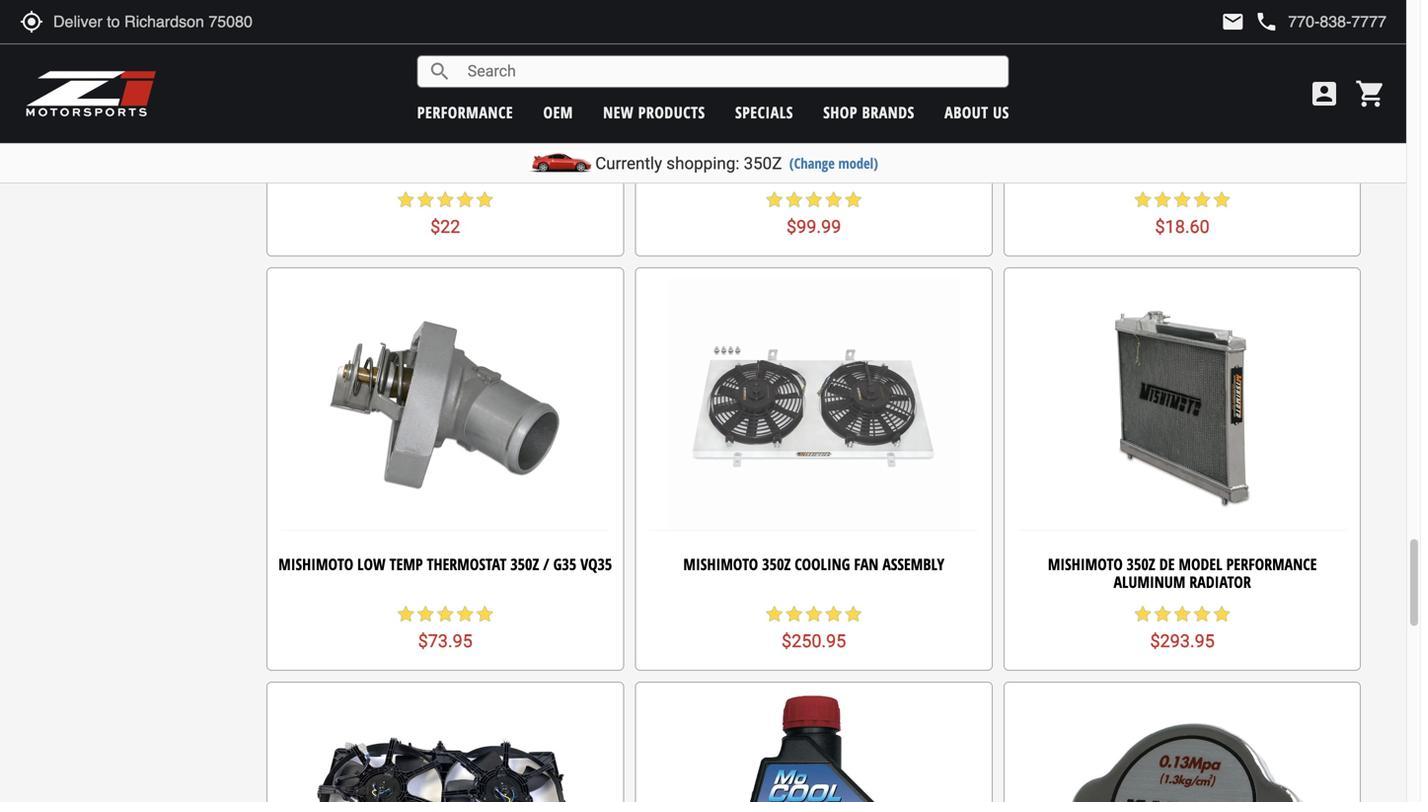 Task type: vqa. For each thing, say whether or not it's contained in the screenshot.


Task type: describe. For each thing, give the bounding box(es) containing it.
350z right thermostat
[[510, 554, 539, 575]]

350z for z1 350z / g35 vq35de silicone throttle body coolant hose set
[[316, 139, 344, 161]]

new products link
[[603, 102, 705, 123]]

350z left "(change"
[[744, 153, 782, 173]]

(antifreeze)
[[1229, 139, 1310, 161]]

green
[[1124, 139, 1164, 161]]

about us link
[[944, 102, 1009, 123]]

mishimoto for mishimoto 350z cooling fan assembly
[[683, 554, 758, 575]]

mail
[[1221, 10, 1245, 34]]

radiator inside 'mishimoto 350z de model performance aluminum radiator'
[[1189, 571, 1251, 592]]

oem link
[[543, 102, 573, 123]]

de
[[1159, 554, 1175, 575]]

oem l248sp green coolant (antifreeze) - concentrate
[[1045, 139, 1319, 178]]

l248sp
[[1078, 139, 1120, 161]]

oem for oem l248sp green coolant (antifreeze) - concentrate
[[1045, 139, 1074, 161]]

350z for mishimoto 350z cooling fan assembly
[[762, 554, 791, 575]]

performance link
[[417, 102, 513, 123]]

temp
[[389, 554, 423, 575]]

products
[[638, 102, 705, 123]]

-
[[1314, 139, 1319, 161]]

0 vertical spatial radiator
[[813, 139, 875, 161]]

vq35
[[580, 554, 612, 575]]

about us
[[944, 102, 1009, 123]]

performance
[[1226, 554, 1317, 575]]

shopping_cart
[[1355, 78, 1386, 110]]

z1 for z1 350z aluminum radiator air guide
[[686, 139, 701, 161]]

$22
[[430, 217, 460, 237]]

z1 350z aluminum radiator air guide
[[686, 139, 941, 161]]

brands
[[862, 102, 915, 123]]

concentrate
[[1139, 157, 1226, 178]]

about
[[944, 102, 988, 123]]

shop brands link
[[823, 102, 915, 123]]

star star star star star $293.95
[[1133, 604, 1232, 652]]

account_box
[[1309, 78, 1340, 110]]

(change
[[789, 153, 835, 173]]

$73.95
[[418, 631, 473, 652]]

account_box link
[[1304, 78, 1345, 110]]

mishimoto for mishimoto 350z de model performance aluminum radiator
[[1048, 554, 1123, 575]]

aluminum inside 'mishimoto 350z de model performance aluminum radiator'
[[1114, 571, 1186, 592]]

350z for z1 350z aluminum radiator air guide
[[704, 139, 733, 161]]

us
[[993, 102, 1009, 123]]

z1 350z / g35 vq35de silicone throttle body coolant hose set
[[298, 139, 593, 178]]

specials link
[[735, 102, 793, 123]]

air
[[878, 139, 900, 161]]

body
[[560, 139, 593, 161]]

star star star star star $250.95
[[764, 604, 863, 652]]

guide
[[903, 139, 941, 161]]

shopping:
[[666, 153, 739, 173]]



Task type: locate. For each thing, give the bounding box(es) containing it.
performance
[[417, 102, 513, 123]]

aluminum down the specials link
[[737, 139, 809, 161]]

star star star star star $18.60
[[1133, 190, 1232, 237]]

thermostat
[[427, 554, 506, 575]]

coolant inside z1 350z / g35 vq35de silicone throttle body coolant hose set
[[387, 157, 444, 178]]

(change model) link
[[789, 153, 878, 173]]

/ inside z1 350z / g35 vq35de silicone throttle body coolant hose set
[[348, 139, 355, 161]]

oem inside oem l248sp green coolant (antifreeze) - concentrate
[[1045, 139, 1074, 161]]

1 horizontal spatial coolant
[[1168, 139, 1225, 161]]

/
[[348, 139, 355, 161], [543, 554, 549, 575]]

0 vertical spatial aluminum
[[737, 139, 809, 161]]

assembly
[[882, 554, 944, 575]]

1 horizontal spatial /
[[543, 554, 549, 575]]

350z left cooling
[[762, 554, 791, 575]]

cooling
[[795, 554, 850, 575]]

1 vertical spatial radiator
[[1189, 571, 1251, 592]]

g35 left vq35de on the left top of the page
[[358, 139, 382, 161]]

350z inside z1 350z / g35 vq35de silicone throttle body coolant hose set
[[316, 139, 344, 161]]

radiator
[[813, 139, 875, 161], [1189, 571, 1251, 592]]

coolant
[[1168, 139, 1225, 161], [387, 157, 444, 178]]

0 vertical spatial oem
[[543, 102, 573, 123]]

0 horizontal spatial /
[[348, 139, 355, 161]]

0 horizontal spatial z1
[[298, 139, 312, 161]]

coolant inside oem l248sp green coolant (antifreeze) - concentrate
[[1168, 139, 1225, 161]]

star star star star star $22
[[396, 190, 495, 237]]

2 mishimoto from the left
[[683, 554, 758, 575]]

350z left vq35de on the left top of the page
[[316, 139, 344, 161]]

radiator down shop
[[813, 139, 875, 161]]

$293.95
[[1150, 631, 1215, 652]]

aluminum
[[737, 139, 809, 161], [1114, 571, 1186, 592]]

3 mishimoto from the left
[[1048, 554, 1123, 575]]

aluminum up star star star star star $293.95
[[1114, 571, 1186, 592]]

model
[[1179, 554, 1222, 575]]

silicone
[[437, 139, 492, 161]]

350z for mishimoto 350z de model performance aluminum radiator
[[1127, 554, 1155, 575]]

phone link
[[1255, 10, 1386, 34]]

mishimoto for mishimoto low temp thermostat 350z / g35 vq35
[[278, 554, 353, 575]]

model)
[[838, 153, 878, 173]]

$250.95
[[782, 631, 846, 652]]

shop
[[823, 102, 858, 123]]

/ left the vq35
[[543, 554, 549, 575]]

0 horizontal spatial radiator
[[813, 139, 875, 161]]

350z inside 'mishimoto 350z de model performance aluminum radiator'
[[1127, 554, 1155, 575]]

currently shopping: 350z (change model)
[[595, 153, 878, 173]]

0 horizontal spatial coolant
[[387, 157, 444, 178]]

350z down products
[[704, 139, 733, 161]]

throttle
[[496, 139, 556, 161]]

1 horizontal spatial z1
[[686, 139, 701, 161]]

hose
[[448, 157, 480, 178]]

new
[[603, 102, 634, 123]]

1 vertical spatial aluminum
[[1114, 571, 1186, 592]]

radiator right de
[[1189, 571, 1251, 592]]

1 z1 from the left
[[298, 139, 312, 161]]

0 horizontal spatial mishimoto
[[278, 554, 353, 575]]

$18.60
[[1155, 217, 1210, 237]]

oem left l248sp on the top right of the page
[[1045, 139, 1074, 161]]

mishimoto low temp thermostat 350z / g35 vq35
[[278, 554, 612, 575]]

phone
[[1255, 10, 1278, 34]]

mishimoto 350z cooling fan assembly
[[683, 554, 944, 575]]

mishimoto inside 'mishimoto 350z de model performance aluminum radiator'
[[1048, 554, 1123, 575]]

1 mishimoto from the left
[[278, 554, 353, 575]]

oem up body
[[543, 102, 573, 123]]

1 horizontal spatial g35
[[553, 554, 576, 575]]

oem for oem "link"
[[543, 102, 573, 123]]

0 horizontal spatial g35
[[358, 139, 382, 161]]

z1
[[298, 139, 312, 161], [686, 139, 701, 161]]

new products
[[603, 102, 705, 123]]

z1 motorsports logo image
[[25, 69, 157, 118]]

1 vertical spatial oem
[[1045, 139, 1074, 161]]

g35 left the vq35
[[553, 554, 576, 575]]

star star star star star $99.99
[[764, 190, 863, 237]]

set
[[484, 157, 504, 178]]

vq35de
[[386, 139, 433, 161]]

low
[[357, 554, 386, 575]]

mishimoto 350z de model performance aluminum radiator
[[1048, 554, 1317, 592]]

my_location
[[20, 10, 43, 34]]

shop brands
[[823, 102, 915, 123]]

currently
[[595, 153, 662, 173]]

star star star star star $73.95
[[396, 604, 495, 652]]

g35 inside z1 350z / g35 vq35de silicone throttle body coolant hose set
[[358, 139, 382, 161]]

coolant left hose
[[387, 157, 444, 178]]

1 horizontal spatial mishimoto
[[683, 554, 758, 575]]

search
[[428, 60, 452, 83]]

mishimoto
[[278, 554, 353, 575], [683, 554, 758, 575], [1048, 554, 1123, 575]]

0 vertical spatial /
[[348, 139, 355, 161]]

Search search field
[[452, 56, 1008, 87]]

1 vertical spatial g35
[[553, 554, 576, 575]]

mail link
[[1221, 10, 1245, 34]]

1 horizontal spatial oem
[[1045, 139, 1074, 161]]

0 vertical spatial g35
[[358, 139, 382, 161]]

350z left de
[[1127, 554, 1155, 575]]

z1 inside z1 350z / g35 vq35de silicone throttle body coolant hose set
[[298, 139, 312, 161]]

g35
[[358, 139, 382, 161], [553, 554, 576, 575]]

z1 for z1 350z / g35 vq35de silicone throttle body coolant hose set
[[298, 139, 312, 161]]

oem
[[543, 102, 573, 123], [1045, 139, 1074, 161]]

mail phone
[[1221, 10, 1278, 34]]

specials
[[735, 102, 793, 123]]

0 horizontal spatial oem
[[543, 102, 573, 123]]

1 vertical spatial /
[[543, 554, 549, 575]]

star
[[396, 190, 416, 210], [416, 190, 435, 210], [435, 190, 455, 210], [455, 190, 475, 210], [475, 190, 495, 210], [764, 190, 784, 210], [784, 190, 804, 210], [804, 190, 824, 210], [824, 190, 843, 210], [843, 190, 863, 210], [1133, 190, 1153, 210], [1153, 190, 1172, 210], [1172, 190, 1192, 210], [1192, 190, 1212, 210], [1212, 190, 1232, 210], [396, 604, 416, 624], [416, 604, 435, 624], [435, 604, 455, 624], [455, 604, 475, 624], [475, 604, 495, 624], [764, 604, 784, 624], [784, 604, 804, 624], [804, 604, 824, 624], [824, 604, 843, 624], [843, 604, 863, 624], [1133, 604, 1153, 624], [1153, 604, 1172, 624], [1172, 604, 1192, 624], [1192, 604, 1212, 624], [1212, 604, 1232, 624]]

1 horizontal spatial radiator
[[1189, 571, 1251, 592]]

coolant right green
[[1168, 139, 1225, 161]]

shopping_cart link
[[1350, 78, 1386, 110]]

350z
[[316, 139, 344, 161], [704, 139, 733, 161], [744, 153, 782, 173], [510, 554, 539, 575], [762, 554, 791, 575], [1127, 554, 1155, 575]]

2 horizontal spatial mishimoto
[[1048, 554, 1123, 575]]

/ left vq35de on the left top of the page
[[348, 139, 355, 161]]

2 z1 from the left
[[686, 139, 701, 161]]

fan
[[854, 554, 879, 575]]

0 horizontal spatial aluminum
[[737, 139, 809, 161]]

1 horizontal spatial aluminum
[[1114, 571, 1186, 592]]

$99.99
[[787, 217, 841, 237]]



